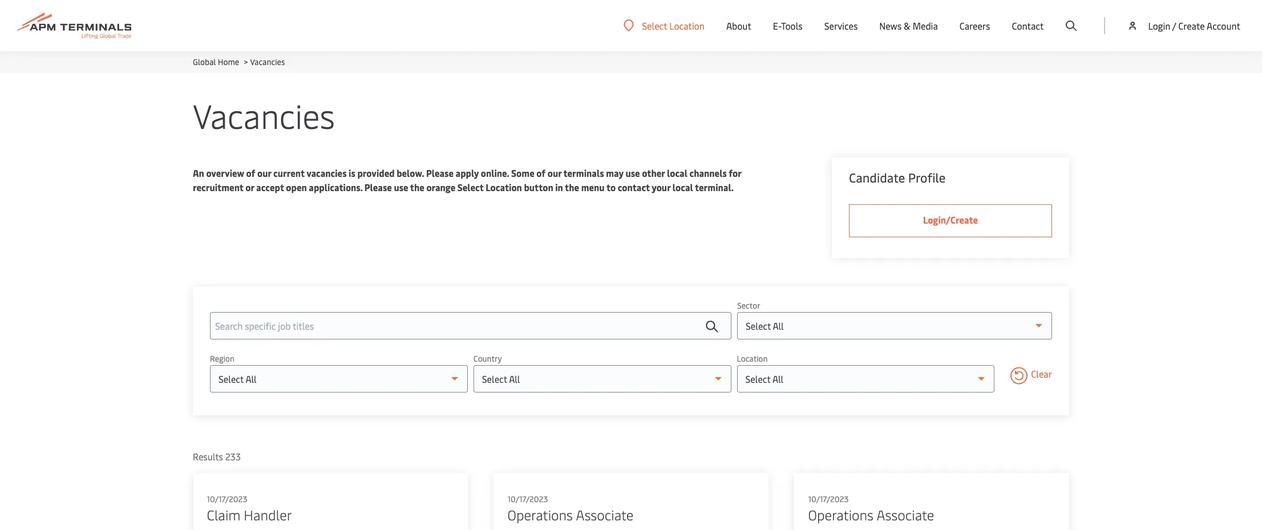 Task type: vqa. For each thing, say whether or not it's contained in the screenshot.
Implementation
no



Task type: locate. For each thing, give the bounding box(es) containing it.
about button
[[726, 0, 751, 51]]

an overview of our current vacancies is provided below. please apply online. some of our terminals may use other local channels for recruitment or accept open applications.
[[193, 167, 741, 193]]

2 horizontal spatial location
[[737, 353, 768, 364]]

0 horizontal spatial our
[[257, 167, 271, 179]]

of
[[246, 167, 255, 179], [537, 167, 546, 179]]

0 horizontal spatial select
[[457, 181, 484, 193]]

&
[[904, 19, 911, 32]]

select
[[642, 19, 667, 32], [457, 181, 484, 193]]

1 vertical spatial location
[[486, 181, 522, 193]]

0 vertical spatial select
[[642, 19, 667, 32]]

other
[[642, 167, 665, 179]]

select location button
[[624, 19, 705, 32]]

0 horizontal spatial 10/17/2023 operations associate
[[507, 494, 633, 524]]

1 horizontal spatial of
[[537, 167, 546, 179]]

is
[[349, 167, 355, 179]]

accept
[[256, 181, 284, 193]]

the right in
[[565, 181, 579, 193]]

local right "your"
[[673, 181, 693, 193]]

orange
[[426, 181, 455, 193]]

our
[[257, 167, 271, 179], [548, 167, 562, 179]]

news & media
[[879, 19, 938, 32]]

home
[[218, 56, 239, 67]]

e-
[[773, 19, 781, 32]]

1 horizontal spatial use
[[626, 167, 640, 179]]

for
[[729, 167, 741, 179]]

>
[[244, 56, 248, 67]]

0 vertical spatial use
[[626, 167, 640, 179]]

10/17/2023 claim handler
[[207, 494, 292, 524]]

1 horizontal spatial please
[[426, 167, 454, 179]]

the
[[410, 181, 424, 193], [565, 181, 579, 193]]

0 vertical spatial local
[[667, 167, 688, 179]]

0 horizontal spatial use
[[394, 181, 408, 193]]

2 10/17/2023 from the left
[[507, 494, 548, 504]]

1 horizontal spatial operations
[[808, 506, 873, 524]]

2 the from the left
[[565, 181, 579, 193]]

1 horizontal spatial our
[[548, 167, 562, 179]]

vacancies right >
[[250, 56, 285, 67]]

0 horizontal spatial please
[[364, 181, 392, 193]]

location down online.
[[486, 181, 522, 193]]

1 vertical spatial use
[[394, 181, 408, 193]]

0 horizontal spatial the
[[410, 181, 424, 193]]

use
[[626, 167, 640, 179], [394, 181, 408, 193]]

news & media button
[[879, 0, 938, 51]]

1 vertical spatial vacancies
[[193, 92, 335, 138]]

clear button
[[1011, 367, 1052, 386]]

please up orange
[[426, 167, 454, 179]]

0 vertical spatial please
[[426, 167, 454, 179]]

e-tools
[[773, 19, 803, 32]]

contact
[[618, 181, 650, 193]]

use up contact
[[626, 167, 640, 179]]

services button
[[824, 0, 858, 51]]

vacancies
[[250, 56, 285, 67], [193, 92, 335, 138]]

of up the button
[[537, 167, 546, 179]]

vacancies down >
[[193, 92, 335, 138]]

results
[[193, 450, 223, 463]]

1 associate from the left
[[576, 506, 633, 524]]

below.
[[397, 167, 424, 179]]

1 horizontal spatial 10/17/2023 operations associate
[[808, 494, 934, 524]]

may
[[606, 167, 624, 179]]

10/17/2023 operations associate
[[507, 494, 633, 524], [808, 494, 934, 524]]

0 vertical spatial location
[[669, 19, 705, 32]]

please use the orange select location button in the menu to contact your local terminal.
[[364, 181, 734, 193]]

0 horizontal spatial associate
[[576, 506, 633, 524]]

10/17/2023
[[207, 494, 247, 504], [507, 494, 548, 504], [808, 494, 848, 504]]

operations
[[507, 506, 573, 524], [808, 506, 873, 524]]

use down below. on the left
[[394, 181, 408, 193]]

profile
[[908, 169, 946, 186]]

the down below. on the left
[[410, 181, 424, 193]]

login/create link
[[849, 204, 1052, 237]]

local
[[667, 167, 688, 179], [673, 181, 693, 193]]

1 our from the left
[[257, 167, 271, 179]]

associate
[[576, 506, 633, 524], [876, 506, 934, 524]]

1 horizontal spatial associate
[[876, 506, 934, 524]]

location
[[669, 19, 705, 32], [486, 181, 522, 193], [737, 353, 768, 364]]

1 horizontal spatial 10/17/2023
[[507, 494, 548, 504]]

2 horizontal spatial 10/17/2023
[[808, 494, 848, 504]]

terminal.
[[695, 181, 734, 193]]

our up accept on the left of the page
[[257, 167, 271, 179]]

of up or
[[246, 167, 255, 179]]

location left about
[[669, 19, 705, 32]]

0 horizontal spatial 10/17/2023
[[207, 494, 247, 504]]

local up "your"
[[667, 167, 688, 179]]

0 vertical spatial vacancies
[[250, 56, 285, 67]]

an
[[193, 167, 204, 179]]

use inside the 'an overview of our current vacancies is provided below. please apply online. some of our terminals may use other local channels for recruitment or accept open applications.'
[[626, 167, 640, 179]]

location down sector at bottom right
[[737, 353, 768, 364]]

our up in
[[548, 167, 562, 179]]

0 horizontal spatial of
[[246, 167, 255, 179]]

country
[[473, 353, 502, 364]]

sector
[[737, 300, 760, 311]]

2 vertical spatial location
[[737, 353, 768, 364]]

global home link
[[193, 56, 239, 67]]

2 associate from the left
[[876, 506, 934, 524]]

please
[[426, 167, 454, 179], [364, 181, 392, 193]]

1 vertical spatial local
[[673, 181, 693, 193]]

global home > vacancies
[[193, 56, 285, 67]]

results 233
[[193, 450, 241, 463]]

some
[[511, 167, 534, 179]]

careers
[[960, 19, 990, 32]]

0 horizontal spatial operations
[[507, 506, 573, 524]]

open
[[286, 181, 307, 193]]

1 horizontal spatial select
[[642, 19, 667, 32]]

menu
[[581, 181, 605, 193]]

2 operations from the left
[[808, 506, 873, 524]]

please down "provided"
[[364, 181, 392, 193]]

1 10/17/2023 from the left
[[207, 494, 247, 504]]

media
[[913, 19, 938, 32]]

1 horizontal spatial the
[[565, 181, 579, 193]]

tools
[[781, 19, 803, 32]]



Task type: describe. For each thing, give the bounding box(es) containing it.
2 of from the left
[[537, 167, 546, 179]]

your
[[652, 181, 671, 193]]

login / create account
[[1148, 19, 1241, 32]]

applications.
[[309, 181, 363, 193]]

provided
[[357, 167, 395, 179]]

1 horizontal spatial location
[[669, 19, 705, 32]]

please inside the 'an overview of our current vacancies is provided below. please apply online. some of our terminals may use other local channels for recruitment or accept open applications.'
[[426, 167, 454, 179]]

2 our from the left
[[548, 167, 562, 179]]

or
[[245, 181, 254, 193]]

account
[[1207, 19, 1241, 32]]

select location
[[642, 19, 705, 32]]

claim
[[207, 506, 240, 524]]

vacancies
[[306, 167, 347, 179]]

handler
[[244, 506, 292, 524]]

/
[[1172, 19, 1176, 32]]

1 of from the left
[[246, 167, 255, 179]]

e-tools button
[[773, 0, 803, 51]]

overview
[[206, 167, 244, 179]]

candidate
[[849, 169, 905, 186]]

local inside the 'an overview of our current vacancies is provided below. please apply online. some of our terminals may use other local channels for recruitment or accept open applications.'
[[667, 167, 688, 179]]

login/create
[[923, 213, 978, 226]]

services
[[824, 19, 858, 32]]

news
[[879, 19, 902, 32]]

2 10/17/2023 operations associate from the left
[[808, 494, 934, 524]]

login / create account link
[[1127, 0, 1241, 51]]

clear
[[1031, 367, 1052, 379]]

1 vertical spatial select
[[457, 181, 484, 193]]

region
[[210, 353, 235, 364]]

3 10/17/2023 from the left
[[808, 494, 848, 504]]

10/17/2023 inside 10/17/2023 claim handler
[[207, 494, 247, 504]]

online.
[[481, 167, 509, 179]]

global
[[193, 56, 216, 67]]

channels
[[690, 167, 727, 179]]

contact button
[[1012, 0, 1044, 51]]

text search text field
[[210, 312, 732, 340]]

about
[[726, 19, 751, 32]]

recruitment
[[193, 181, 243, 193]]

button
[[524, 181, 553, 193]]

233
[[225, 450, 241, 463]]

current
[[273, 167, 305, 179]]

candidate profile
[[849, 169, 946, 186]]

in
[[555, 181, 563, 193]]

1 operations from the left
[[507, 506, 573, 524]]

create
[[1178, 19, 1205, 32]]

login
[[1148, 19, 1171, 32]]

1 vertical spatial please
[[364, 181, 392, 193]]

careers button
[[960, 0, 990, 51]]

apply
[[456, 167, 479, 179]]

1 the from the left
[[410, 181, 424, 193]]

terminals
[[564, 167, 604, 179]]

to
[[607, 181, 616, 193]]

contact
[[1012, 19, 1044, 32]]

0 horizontal spatial location
[[486, 181, 522, 193]]

1 10/17/2023 operations associate from the left
[[507, 494, 633, 524]]



